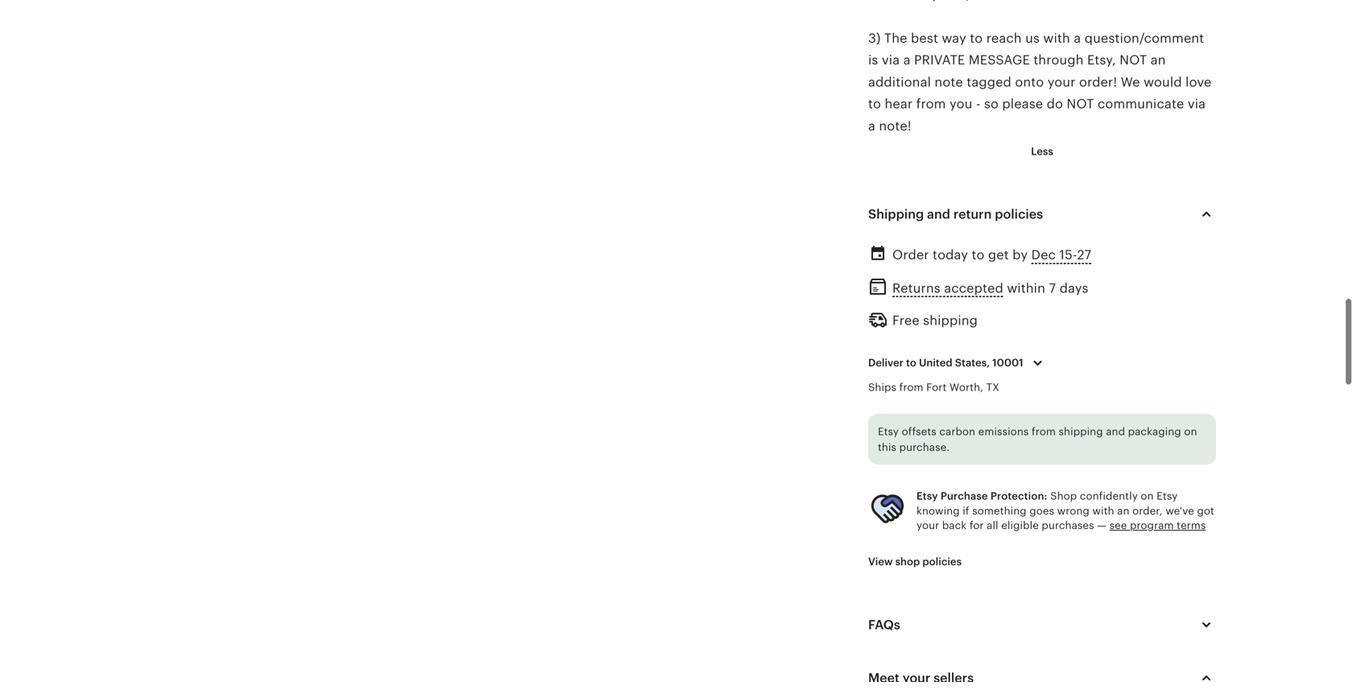 Task type: describe. For each thing, give the bounding box(es) containing it.
terms
[[1177, 520, 1207, 532]]

love
[[1186, 75, 1212, 89]]

shipping and return policies
[[869, 207, 1044, 222]]

communicate
[[1098, 97, 1185, 111]]

back
[[943, 520, 967, 532]]

we
[[1121, 75, 1141, 89]]

faqs button
[[854, 606, 1231, 645]]

hear
[[885, 97, 913, 111]]

7
[[1049, 281, 1056, 296]]

private
[[914, 53, 966, 67]]

see program terms link
[[1110, 520, 1207, 532]]

etsy for etsy purchase protection:
[[917, 490, 938, 503]]

dec 15-27 button
[[1032, 243, 1092, 267]]

is
[[869, 53, 879, 67]]

through
[[1034, 53, 1084, 67]]

packaging
[[1128, 426, 1182, 438]]

got
[[1198, 505, 1215, 517]]

returns
[[893, 281, 941, 296]]

—
[[1098, 520, 1107, 532]]

1 vertical spatial not
[[1067, 97, 1095, 111]]

wrong
[[1058, 505, 1090, 517]]

this
[[878, 442, 897, 454]]

order today to get by dec 15-27
[[893, 248, 1092, 262]]

days
[[1060, 281, 1089, 296]]

2 vertical spatial a
[[869, 119, 876, 133]]

within
[[1007, 281, 1046, 296]]

emissions
[[979, 426, 1029, 438]]

note!
[[879, 119, 912, 133]]

carbon
[[940, 426, 976, 438]]

do
[[1047, 97, 1064, 111]]

etsy offsets carbon emissions from shipping and packaging on this purchase.
[[878, 426, 1198, 454]]

0 horizontal spatial shipping
[[924, 314, 978, 328]]

shop confidently on etsy knowing if something goes wrong with an order, we've got your back for all eligible purchases —
[[917, 490, 1215, 532]]

best
[[911, 31, 939, 46]]

your inside 3) the best way to reach us with a question/comment is via a private message through etsy, not an additional note tagged onto your order! we would love to hear from you - so please do not communicate via a note!
[[1048, 75, 1076, 89]]

we've
[[1166, 505, 1195, 517]]

3)
[[869, 31, 881, 46]]

an inside shop confidently on etsy knowing if something goes wrong with an order, we've got your back for all eligible purchases —
[[1118, 505, 1130, 517]]

purchase.
[[900, 442, 950, 454]]

you
[[950, 97, 973, 111]]

deliver
[[869, 357, 904, 369]]

please
[[1003, 97, 1044, 111]]

on inside etsy offsets carbon emissions from shipping and packaging on this purchase.
[[1185, 426, 1198, 438]]

fort
[[927, 381, 947, 393]]

etsy,
[[1088, 53, 1117, 67]]

view shop policies
[[869, 556, 962, 568]]

reach
[[987, 31, 1022, 46]]

on inside shop confidently on etsy knowing if something goes wrong with an order, we've got your back for all eligible purchases —
[[1141, 490, 1154, 503]]

onto
[[1015, 75, 1044, 89]]

order,
[[1133, 505, 1163, 517]]

return
[[954, 207, 992, 222]]

if
[[963, 505, 970, 517]]

program
[[1130, 520, 1174, 532]]

confidently
[[1080, 490, 1138, 503]]

and inside etsy offsets carbon emissions from shipping and packaging on this purchase.
[[1106, 426, 1126, 438]]

states,
[[955, 357, 990, 369]]

etsy for etsy offsets carbon emissions from shipping and packaging on this purchase.
[[878, 426, 899, 438]]

message
[[969, 53, 1030, 67]]

shop
[[1051, 490, 1077, 503]]

eligible
[[1002, 520, 1039, 532]]

shop
[[896, 556, 920, 568]]

ships from fort worth, tx
[[869, 381, 1000, 393]]

so
[[985, 97, 999, 111]]

-
[[976, 97, 981, 111]]

get
[[989, 248, 1009, 262]]

0 vertical spatial not
[[1120, 53, 1148, 67]]

purchase
[[941, 490, 988, 503]]

tx
[[987, 381, 1000, 393]]

2 horizontal spatial a
[[1074, 31, 1081, 46]]

to right way
[[970, 31, 983, 46]]



Task type: locate. For each thing, give the bounding box(es) containing it.
see program terms
[[1110, 520, 1207, 532]]

all
[[987, 520, 999, 532]]

policies up by
[[995, 207, 1044, 222]]

free
[[893, 314, 920, 328]]

1 vertical spatial with
[[1093, 505, 1115, 517]]

order
[[893, 248, 930, 262]]

0 horizontal spatial etsy
[[878, 426, 899, 438]]

from inside etsy offsets carbon emissions from shipping and packaging on this purchase.
[[1032, 426, 1056, 438]]

to
[[970, 31, 983, 46], [869, 97, 882, 111], [972, 248, 985, 262], [906, 357, 917, 369]]

free shipping
[[893, 314, 978, 328]]

accepted
[[944, 281, 1004, 296]]

way
[[942, 31, 967, 46]]

1 vertical spatial via
[[1188, 97, 1206, 111]]

1 vertical spatial your
[[917, 520, 940, 532]]

returns accepted button
[[893, 277, 1004, 300]]

on up order,
[[1141, 490, 1154, 503]]

0 vertical spatial shipping
[[924, 314, 978, 328]]

a up the additional
[[904, 53, 911, 67]]

dec
[[1032, 248, 1056, 262]]

and left packaging
[[1106, 426, 1126, 438]]

etsy up "knowing"
[[917, 490, 938, 503]]

0 vertical spatial your
[[1048, 75, 1076, 89]]

from left fort at the right
[[900, 381, 924, 393]]

by
[[1013, 248, 1028, 262]]

returns accepted within 7 days
[[893, 281, 1089, 296]]

question/comment
[[1085, 31, 1205, 46]]

1 horizontal spatial via
[[1188, 97, 1206, 111]]

0 vertical spatial via
[[882, 53, 900, 67]]

0 vertical spatial and
[[927, 207, 951, 222]]

from down note
[[917, 97, 946, 111]]

2 horizontal spatial etsy
[[1157, 490, 1178, 503]]

your down the through at the top of the page
[[1048, 75, 1076, 89]]

via down love
[[1188, 97, 1206, 111]]

to left united
[[906, 357, 917, 369]]

ships
[[869, 381, 897, 393]]

etsy inside etsy offsets carbon emissions from shipping and packaging on this purchase.
[[878, 426, 899, 438]]

1 horizontal spatial etsy
[[917, 490, 938, 503]]

an inside 3) the best way to reach us with a question/comment is via a private message through etsy, not an additional note tagged onto your order! we would love to hear from you - so please do not communicate via a note!
[[1151, 53, 1166, 67]]

1 horizontal spatial a
[[904, 53, 911, 67]]

tagged
[[967, 75, 1012, 89]]

today
[[933, 248, 969, 262]]

and left return
[[927, 207, 951, 222]]

1 vertical spatial policies
[[923, 556, 962, 568]]

0 vertical spatial a
[[1074, 31, 1081, 46]]

not right do at the top of page
[[1067, 97, 1095, 111]]

a
[[1074, 31, 1081, 46], [904, 53, 911, 67], [869, 119, 876, 133]]

1 horizontal spatial policies
[[995, 207, 1044, 222]]

etsy inside shop confidently on etsy knowing if something goes wrong with an order, we've got your back for all eligible purchases —
[[1157, 490, 1178, 503]]

not
[[1120, 53, 1148, 67], [1067, 97, 1095, 111]]

via right is
[[882, 53, 900, 67]]

shipping inside etsy offsets carbon emissions from shipping and packaging on this purchase.
[[1059, 426, 1104, 438]]

with up the through at the top of the page
[[1044, 31, 1071, 46]]

your
[[1048, 75, 1076, 89], [917, 520, 940, 532]]

note
[[935, 75, 964, 89]]

your inside shop confidently on etsy knowing if something goes wrong with an order, we've got your back for all eligible purchases —
[[917, 520, 940, 532]]

on
[[1185, 426, 1198, 438], [1141, 490, 1154, 503]]

0 horizontal spatial policies
[[923, 556, 962, 568]]

an up 'see'
[[1118, 505, 1130, 517]]

1 horizontal spatial with
[[1093, 505, 1115, 517]]

us
[[1026, 31, 1040, 46]]

on right packaging
[[1185, 426, 1198, 438]]

shipping
[[924, 314, 978, 328], [1059, 426, 1104, 438]]

policies
[[995, 207, 1044, 222], [923, 556, 962, 568]]

your down "knowing"
[[917, 520, 940, 532]]

etsy up the we've
[[1157, 490, 1178, 503]]

goes
[[1030, 505, 1055, 517]]

with inside 3) the best way to reach us with a question/comment is via a private message through etsy, not an additional note tagged onto your order! we would love to hear from you - so please do not communicate via a note!
[[1044, 31, 1071, 46]]

policies inside button
[[923, 556, 962, 568]]

purchases
[[1042, 520, 1095, 532]]

to left the hear
[[869, 97, 882, 111]]

1 horizontal spatial on
[[1185, 426, 1198, 438]]

1 vertical spatial a
[[904, 53, 911, 67]]

united
[[919, 357, 953, 369]]

0 horizontal spatial on
[[1141, 490, 1154, 503]]

0 vertical spatial an
[[1151, 53, 1166, 67]]

an
[[1151, 53, 1166, 67], [1118, 505, 1130, 517]]

knowing
[[917, 505, 960, 517]]

view shop policies button
[[856, 548, 974, 577]]

1 horizontal spatial your
[[1048, 75, 1076, 89]]

from
[[917, 97, 946, 111], [900, 381, 924, 393], [1032, 426, 1056, 438]]

to left get
[[972, 248, 985, 262]]

deliver to united states, 10001
[[869, 357, 1024, 369]]

0 vertical spatial on
[[1185, 426, 1198, 438]]

0 vertical spatial from
[[917, 97, 946, 111]]

0 horizontal spatial and
[[927, 207, 951, 222]]

and
[[927, 207, 951, 222], [1106, 426, 1126, 438]]

0 horizontal spatial not
[[1067, 97, 1095, 111]]

0 horizontal spatial via
[[882, 53, 900, 67]]

shipping and return policies button
[[854, 195, 1231, 234]]

an up would
[[1151, 53, 1166, 67]]

policies inside dropdown button
[[995, 207, 1044, 222]]

shipping down returns accepted button
[[924, 314, 978, 328]]

with inside shop confidently on etsy knowing if something goes wrong with an order, we've got your back for all eligible purchases —
[[1093, 505, 1115, 517]]

0 vertical spatial with
[[1044, 31, 1071, 46]]

etsy purchase protection:
[[917, 490, 1048, 503]]

3) the best way to reach us with a question/comment is via a private message through etsy, not an additional note tagged onto your order! we would love to hear from you - so please do not communicate via a note!
[[869, 31, 1212, 133]]

27
[[1078, 248, 1092, 262]]

shipping up shop on the right of the page
[[1059, 426, 1104, 438]]

additional
[[869, 75, 931, 89]]

less
[[1031, 145, 1054, 158]]

the
[[885, 31, 908, 46]]

policies right shop in the bottom right of the page
[[923, 556, 962, 568]]

with up —
[[1093, 505, 1115, 517]]

1 vertical spatial and
[[1106, 426, 1126, 438]]

from right the emissions at the right
[[1032, 426, 1056, 438]]

view
[[869, 556, 893, 568]]

and inside dropdown button
[[927, 207, 951, 222]]

faqs
[[869, 618, 901, 632]]

etsy up this
[[878, 426, 899, 438]]

0 horizontal spatial an
[[1118, 505, 1130, 517]]

would
[[1144, 75, 1182, 89]]

1 vertical spatial an
[[1118, 505, 1130, 517]]

1 vertical spatial from
[[900, 381, 924, 393]]

to inside deliver to united states, 10001 dropdown button
[[906, 357, 917, 369]]

0 vertical spatial policies
[[995, 207, 1044, 222]]

not up we
[[1120, 53, 1148, 67]]

see
[[1110, 520, 1128, 532]]

a left note!
[[869, 119, 876, 133]]

1 horizontal spatial and
[[1106, 426, 1126, 438]]

10001
[[993, 357, 1024, 369]]

offsets
[[902, 426, 937, 438]]

1 horizontal spatial shipping
[[1059, 426, 1104, 438]]

a up the through at the top of the page
[[1074, 31, 1081, 46]]

order!
[[1080, 75, 1118, 89]]

with
[[1044, 31, 1071, 46], [1093, 505, 1115, 517]]

deliver to united states, 10001 button
[[856, 346, 1060, 380]]

something
[[973, 505, 1027, 517]]

shipping
[[869, 207, 924, 222]]

0 horizontal spatial with
[[1044, 31, 1071, 46]]

1 vertical spatial on
[[1141, 490, 1154, 503]]

from inside 3) the best way to reach us with a question/comment is via a private message through etsy, not an additional note tagged onto your order! we would love to hear from you - so please do not communicate via a note!
[[917, 97, 946, 111]]

15-
[[1060, 248, 1078, 262]]

1 horizontal spatial an
[[1151, 53, 1166, 67]]

1 vertical spatial shipping
[[1059, 426, 1104, 438]]

worth,
[[950, 381, 984, 393]]

2 vertical spatial from
[[1032, 426, 1056, 438]]

0 horizontal spatial a
[[869, 119, 876, 133]]

protection:
[[991, 490, 1048, 503]]

0 horizontal spatial your
[[917, 520, 940, 532]]

for
[[970, 520, 984, 532]]

less button
[[1019, 137, 1066, 166]]

1 horizontal spatial not
[[1120, 53, 1148, 67]]



Task type: vqa. For each thing, say whether or not it's contained in the screenshot.
in in the the uplift fund supports nonprofits that provide resources to creative entrepreneurs in communities that need it most. you can donate your change at checkout.
no



